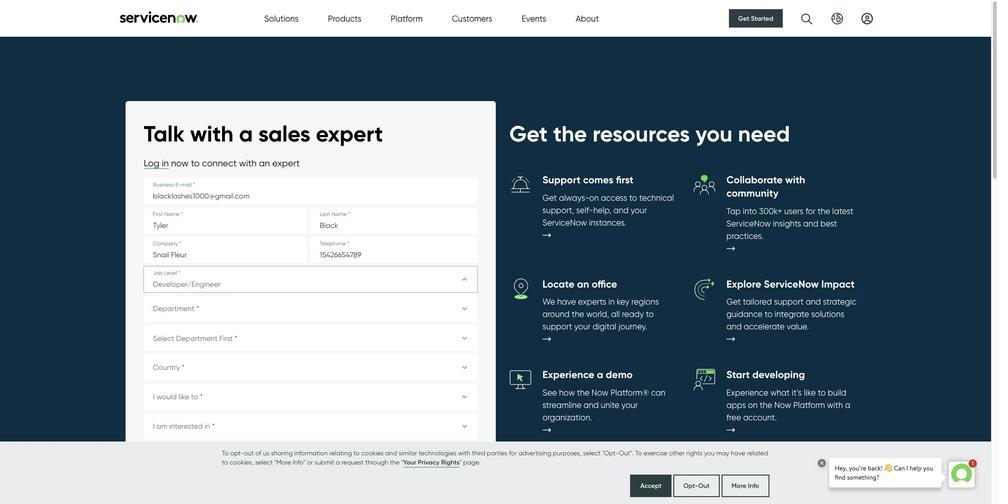 Task type: describe. For each thing, give the bounding box(es) containing it.
and inside see how the now platform® can streamline and unite your organization.
[[584, 401, 599, 410]]

account.
[[744, 413, 777, 423]]

log
[[144, 158, 160, 169]]

0 vertical spatial an
[[259, 158, 270, 169]]

the inside experience what it's like to build apps on the now platform with a free account.
[[760, 401, 773, 410]]

ready
[[622, 310, 644, 319]]

accelerate
[[744, 322, 785, 332]]

build
[[828, 388, 847, 398]]

insights
[[773, 219, 802, 229]]

need
[[738, 120, 791, 148]]

Telephone telephone field
[[311, 238, 477, 263]]

get started
[[739, 14, 774, 23]]

events
[[522, 14, 547, 23]]

get for get started
[[739, 14, 750, 23]]

0 vertical spatial platform
[[391, 14, 423, 23]]

get started link
[[730, 9, 783, 28]]

support
[[543, 174, 581, 187]]

experts
[[578, 297, 607, 307]]

products
[[328, 14, 362, 23]]

to inside we have experts in key regions around the world, all ready to support your digital journey.
[[646, 310, 654, 319]]

log in link
[[144, 158, 169, 170]]

parties
[[487, 450, 508, 457]]

0 vertical spatial partners
[[626, 460, 666, 473]]

solutions
[[264, 14, 299, 23]]

in inside we have experts in key regions around the world, all ready to support your digital journey.
[[609, 297, 615, 307]]

collaborate with community
[[727, 174, 806, 200]]

on inside experience what it's like to build apps on the now platform with a free account.
[[748, 401, 758, 410]]

we
[[543, 297, 555, 307]]

drive
[[543, 504, 561, 505]]

now inside see how the now platform® can streamline and unite your organization.
[[592, 388, 609, 398]]

world,
[[587, 310, 610, 319]]

started
[[752, 14, 774, 23]]

guidance
[[727, 310, 763, 319]]

organization.
[[543, 413, 592, 423]]

it's
[[792, 388, 802, 398]]

regions
[[632, 297, 659, 307]]

can
[[651, 388, 666, 398]]

get for get tailored support and strategic guidance to integrate solutions and accelerate value.
[[727, 297, 741, 307]]

collaborate
[[727, 174, 783, 187]]

your inside we have experts in key regions around the world, all ready to support your digital journey.
[[575, 322, 591, 332]]

" inside your privacy rights " page.
[[460, 459, 462, 466]]

a up log in now to connect with an expert
[[239, 120, 253, 148]]

related
[[748, 450, 769, 457]]

to inside experience what it's like to build apps on the now platform with a free account.
[[818, 388, 826, 398]]

resources
[[593, 120, 690, 148]]

office
[[592, 278, 618, 291]]

a left demo
[[597, 369, 604, 382]]

to right the now on the left of page
[[191, 158, 200, 169]]

users
[[785, 206, 804, 216]]

your privacy rights link
[[404, 458, 460, 469]]

with down "opt-
[[586, 460, 606, 473]]

support,
[[543, 206, 575, 215]]

with inside experience what it's like to build apps on the now platform with a free account.
[[828, 401, 843, 410]]

similar
[[399, 450, 417, 457]]

strategic
[[823, 297, 857, 307]]

and inside get always-on access to technical support, self-help, and your servicenow instances.
[[614, 206, 629, 215]]

a inside experience what it's like to build apps on the now platform with a free account.
[[846, 401, 851, 410]]

whatever
[[543, 479, 580, 489]]

go to servicenow account image
[[862, 13, 873, 24]]

to inside get always-on access to technical support, self-help, and your servicenow instances.
[[630, 193, 638, 203]]

your inside whatever your business challenge, our ecosystem of partners will help drive results.
[[582, 479, 598, 489]]

0 vertical spatial in
[[162, 158, 169, 169]]

ecosystem
[[557, 492, 597, 501]]

2 to from the left
[[636, 450, 643, 457]]

self-
[[577, 206, 594, 215]]

other
[[670, 450, 685, 457]]

support inside 'get tailored support and strategic guidance to integrate solutions and accelerate value.'
[[774, 297, 804, 307]]

locate
[[543, 278, 575, 291]]

business
[[600, 479, 632, 489]]

more info button
[[722, 475, 770, 498]]

technical
[[640, 193, 674, 203]]

information
[[294, 450, 328, 457]]

unite
[[601, 401, 620, 410]]

sharing
[[271, 450, 293, 457]]

events button
[[522, 12, 547, 25]]

get always-on access to technical support, self-help, and your servicenow instances.
[[543, 193, 674, 228]]

servicenow inside get always-on access to technical support, self-help, and your servicenow instances.
[[543, 218, 587, 228]]

1 vertical spatial select
[[255, 459, 273, 466]]

your inside see how the now platform® can streamline and unite your organization.
[[622, 401, 638, 410]]

impact
[[822, 278, 855, 291]]

of inside whatever your business challenge, our ecosystem of partners will help drive results.
[[599, 492, 607, 501]]

integrate
[[775, 310, 810, 319]]

succeed
[[543, 460, 583, 473]]

"more
[[275, 459, 291, 466]]

Last Name text field
[[311, 208, 477, 234]]

cookies,
[[230, 459, 254, 466]]

to opt-out of us sharing information relating to cookies and similar technologies with third parties for advertising purposes, select "opt-out".  to exercise other rights you may have related to cookies, select "more info" or submit a request through the "
[[222, 450, 769, 466]]

opt-out button
[[674, 475, 720, 498]]

to left cookies, in the bottom left of the page
[[222, 459, 228, 466]]

more
[[732, 482, 747, 491]]

value.
[[787, 322, 809, 332]]

tailored
[[743, 297, 772, 307]]

experience a demo
[[543, 369, 633, 382]]

opt-out
[[684, 482, 710, 491]]

locate an office
[[543, 278, 618, 291]]

latest
[[833, 206, 854, 216]]

products button
[[328, 12, 362, 25]]

accept button
[[631, 475, 672, 498]]

0 vertical spatial you
[[696, 120, 733, 148]]

for inside tap into 300k+ users for the latest servicenow insights and best practices.
[[806, 206, 816, 216]]

platform®
[[611, 388, 649, 398]]

submit
[[315, 459, 334, 466]]

whatever your business challenge, our ecosystem of partners will help drive results.
[[543, 479, 673, 505]]

customers
[[452, 14, 493, 23]]

partners inside whatever your business challenge, our ecosystem of partners will help drive results.
[[609, 492, 641, 501]]

to up request
[[354, 450, 360, 457]]

to inside 'get tailored support and strategic guidance to integrate solutions and accelerate value.'
[[765, 310, 773, 319]]

a inside to opt-out of us sharing information relating to cookies and similar technologies with third parties for advertising purposes, select "opt-out".  to exercise other rights you may have related to cookies, select "more info" or submit a request through the "
[[336, 459, 340, 466]]

free
[[727, 413, 742, 423]]



Task type: locate. For each thing, give the bounding box(es) containing it.
on up account.
[[748, 401, 758, 410]]

will
[[643, 492, 655, 501]]

to right 'like'
[[818, 388, 826, 398]]

results.
[[563, 504, 589, 505]]

and left unite
[[584, 401, 599, 410]]

experience
[[543, 369, 595, 382], [727, 388, 769, 398]]

the inside to opt-out of us sharing information relating to cookies and similar technologies with third parties for advertising purposes, select "opt-out".  to exercise other rights you may have related to cookies, select "more info" or submit a request through the "
[[390, 459, 400, 466]]

1 horizontal spatial to
[[636, 450, 643, 457]]

1 vertical spatial our
[[543, 492, 555, 501]]

1 horizontal spatial of
[[599, 492, 607, 501]]

of left us
[[256, 450, 261, 457]]

with inside to opt-out of us sharing information relating to cookies and similar technologies with third parties for advertising purposes, select "opt-out".  to exercise other rights you may have related to cookies, select "more info" or submit a request through the "
[[458, 450, 471, 457]]

for inside to opt-out of us sharing information relating to cookies and similar technologies with third parties for advertising purposes, select "opt-out".  to exercise other rights you may have related to cookies, select "more info" or submit a request through the "
[[509, 450, 517, 457]]

0 horizontal spatial an
[[259, 158, 270, 169]]

purposes,
[[553, 450, 582, 457]]

1 vertical spatial for
[[509, 450, 517, 457]]

key
[[617, 297, 630, 307]]

talk with a sales expert
[[144, 120, 383, 148]]

have inside to opt-out of us sharing information relating to cookies and similar technologies with third parties for advertising purposes, select "opt-out".  to exercise other rights you may have related to cookies, select "more info" or submit a request through the "
[[731, 450, 746, 457]]

our up drive
[[543, 492, 555, 501]]

0 horizontal spatial on
[[590, 193, 599, 203]]

0 horizontal spatial our
[[543, 492, 555, 501]]

0 horizontal spatial expert
[[272, 158, 300, 169]]

on inside get always-on access to technical support, self-help, and your servicenow instances.
[[590, 193, 599, 203]]

now
[[592, 388, 609, 398], [775, 401, 792, 410]]

connect
[[202, 158, 237, 169]]

a down the "build"
[[846, 401, 851, 410]]

0 vertical spatial our
[[608, 460, 624, 473]]

1 horizontal spatial our
[[608, 460, 624, 473]]

0 vertical spatial support
[[774, 297, 804, 307]]

of
[[256, 450, 261, 457], [599, 492, 607, 501]]

with up the page.
[[458, 450, 471, 457]]

1 vertical spatial in
[[609, 297, 615, 307]]

first
[[616, 174, 634, 187]]

partners down exercise
[[626, 460, 666, 473]]

of down business
[[599, 492, 607, 501]]

1 horizontal spatial an
[[577, 278, 590, 291]]

1 vertical spatial of
[[599, 492, 607, 501]]

get inside get always-on access to technical support, self-help, and your servicenow instances.
[[543, 193, 557, 203]]

"opt-
[[603, 450, 619, 457]]

with right "connect"
[[239, 158, 257, 169]]

third
[[472, 450, 486, 457]]

now up unite
[[592, 388, 609, 398]]

to left "opt-"
[[222, 450, 229, 457]]

First Name text field
[[144, 208, 307, 234]]

select down us
[[255, 459, 273, 466]]

succeed with our partners
[[543, 460, 666, 473]]

None text field
[[144, 444, 477, 489]]

about
[[576, 14, 599, 23]]

0 horizontal spatial select
[[255, 459, 273, 466]]

may
[[717, 450, 730, 457]]

through
[[365, 459, 389, 466]]

1 horizontal spatial expert
[[316, 120, 383, 148]]

to down the regions
[[646, 310, 654, 319]]

the inside we have experts in key regions around the world, all ready to support your digital journey.
[[572, 310, 585, 319]]

0 vertical spatial on
[[590, 193, 599, 203]]

accept
[[641, 482, 662, 491]]

your privacy rights " page.
[[404, 459, 481, 467]]

in left key
[[609, 297, 615, 307]]

the inside tap into 300k+ users for the latest servicenow insights and best practices.
[[818, 206, 831, 216]]

opt-
[[230, 450, 244, 457]]

0 horizontal spatial support
[[543, 322, 573, 332]]

select
[[583, 450, 601, 457], [255, 459, 273, 466]]

platform inside experience what it's like to build apps on the now platform with a free account.
[[794, 401, 826, 410]]

best
[[821, 219, 838, 229]]

and left best
[[804, 219, 819, 229]]

servicenow up 'get tailored support and strategic guidance to integrate solutions and accelerate value.' on the bottom right
[[764, 278, 819, 291]]

experience up how
[[543, 369, 595, 382]]

1 horizontal spatial have
[[731, 450, 746, 457]]

have up around
[[558, 297, 576, 307]]

platform button
[[391, 12, 423, 25]]

servicenow image
[[119, 11, 199, 23]]

you
[[696, 120, 733, 148], [705, 450, 715, 457]]

your inside get always-on access to technical support, self-help, and your servicenow instances.
[[631, 206, 647, 215]]

with inside "collaborate with community"
[[786, 174, 806, 187]]

with
[[190, 120, 234, 148], [239, 158, 257, 169], [786, 174, 806, 187], [828, 401, 843, 410], [458, 450, 471, 457], [586, 460, 606, 473]]

for
[[806, 206, 816, 216], [509, 450, 517, 457]]

0 horizontal spatial experience
[[543, 369, 595, 382]]

1 vertical spatial an
[[577, 278, 590, 291]]

our down "opt-
[[608, 460, 624, 473]]

comes
[[583, 174, 614, 187]]

1 vertical spatial you
[[705, 450, 715, 457]]

for right parties in the bottom of the page
[[509, 450, 517, 457]]

1 horizontal spatial support
[[774, 297, 804, 307]]

advertising
[[519, 450, 552, 457]]

1 horizontal spatial platform
[[794, 401, 826, 410]]

with down the "build"
[[828, 401, 843, 410]]

on up help,
[[590, 193, 599, 203]]

explore
[[727, 278, 762, 291]]

0 horizontal spatial have
[[558, 297, 576, 307]]

out".
[[619, 450, 634, 457]]

support comes first
[[543, 174, 634, 187]]

Business E-mail text field
[[144, 179, 477, 205]]

0 vertical spatial have
[[558, 297, 576, 307]]

1 horizontal spatial on
[[748, 401, 758, 410]]

0 vertical spatial expert
[[316, 120, 383, 148]]

get
[[739, 14, 750, 23], [510, 120, 548, 148], [543, 193, 557, 203], [727, 297, 741, 307]]

customers button
[[452, 12, 493, 25]]

and inside tap into 300k+ users for the latest servicenow insights and best practices.
[[804, 219, 819, 229]]

help,
[[594, 206, 612, 215]]

info"
[[293, 459, 305, 466]]

1 horizontal spatial now
[[775, 401, 792, 410]]

in
[[162, 158, 169, 169], [609, 297, 615, 307]]

developing
[[753, 369, 806, 382]]

explore servicenow impact
[[727, 278, 855, 291]]

and up solutions
[[806, 297, 821, 307]]

to right the 'out".'
[[636, 450, 643, 457]]

streamline
[[543, 401, 582, 410]]

with up "connect"
[[190, 120, 234, 148]]

what
[[771, 388, 790, 398]]

1 vertical spatial experience
[[727, 388, 769, 398]]

us
[[263, 450, 270, 457]]

experience up apps
[[727, 388, 769, 398]]

1 vertical spatial partners
[[609, 492, 641, 501]]

an up experts
[[577, 278, 590, 291]]

your
[[631, 206, 647, 215], [575, 322, 591, 332], [622, 401, 638, 410], [582, 479, 598, 489]]

1 vertical spatial now
[[775, 401, 792, 410]]

for right users
[[806, 206, 816, 216]]

select up succeed with our partners
[[583, 450, 601, 457]]

info
[[748, 482, 760, 491]]

0 vertical spatial select
[[583, 450, 601, 457]]

servicenow inside tap into 300k+ users for the latest servicenow insights and best practices.
[[727, 219, 771, 229]]

now down what
[[775, 401, 792, 410]]

experience what it's like to build apps on the now platform with a free account.
[[727, 388, 851, 423]]

have inside we have experts in key regions around the world, all ready to support your digital journey.
[[558, 297, 576, 307]]

1 horizontal spatial select
[[583, 450, 601, 457]]

sales
[[259, 120, 311, 148]]

servicenow down into
[[727, 219, 771, 229]]

" inside to opt-out of us sharing information relating to cookies and similar technologies with third parties for advertising purposes, select "opt-out".  to exercise other rights you may have related to cookies, select "more info" or submit a request through the "
[[402, 459, 404, 466]]

partners down business
[[609, 492, 641, 501]]

1 horizontal spatial "
[[460, 459, 462, 466]]

to
[[222, 450, 229, 457], [636, 450, 643, 457]]

support down around
[[543, 322, 573, 332]]

log in now to connect with an expert
[[144, 158, 300, 169]]

300k+
[[760, 206, 783, 216]]

our
[[608, 460, 624, 473], [543, 492, 555, 501]]

digital
[[593, 322, 617, 332]]

tap
[[727, 206, 741, 216]]

to right access
[[630, 193, 638, 203]]

get inside "link"
[[739, 14, 750, 23]]

now
[[171, 158, 189, 169]]

and down access
[[614, 206, 629, 215]]

to
[[191, 158, 200, 169], [630, 193, 638, 203], [646, 310, 654, 319], [765, 310, 773, 319], [818, 388, 826, 398], [354, 450, 360, 457], [222, 459, 228, 466]]

0 horizontal spatial now
[[592, 388, 609, 398]]

have right "may" at the right bottom
[[731, 450, 746, 457]]

demo
[[606, 369, 633, 382]]

apps
[[727, 401, 746, 410]]

0 horizontal spatial in
[[162, 158, 169, 169]]

0 horizontal spatial for
[[509, 450, 517, 457]]

or
[[307, 459, 313, 466]]

1 to from the left
[[222, 450, 229, 457]]

the inside see how the now platform® can streamline and unite your organization.
[[577, 388, 590, 398]]

experience for experience what it's like to build apps on the now platform with a free account.
[[727, 388, 769, 398]]

with up users
[[786, 174, 806, 187]]

our inside whatever your business challenge, our ecosystem of partners will help drive results.
[[543, 492, 555, 501]]

1 vertical spatial have
[[731, 450, 746, 457]]

0 horizontal spatial to
[[222, 450, 229, 457]]

0 horizontal spatial "
[[402, 459, 404, 466]]

0 vertical spatial now
[[592, 388, 609, 398]]

always-
[[559, 193, 590, 203]]

" left the page.
[[460, 459, 462, 466]]

get for get the resources you need
[[510, 120, 548, 148]]

1 vertical spatial support
[[543, 322, 573, 332]]

see
[[543, 388, 557, 398]]

0 vertical spatial experience
[[543, 369, 595, 382]]

1 vertical spatial on
[[748, 401, 758, 410]]

about button
[[576, 12, 599, 25]]

1 horizontal spatial for
[[806, 206, 816, 216]]

get inside 'get tailored support and strategic guidance to integrate solutions and accelerate value.'
[[727, 297, 741, 307]]

like
[[804, 388, 816, 398]]

exercise
[[644, 450, 668, 457]]

Company text field
[[144, 238, 307, 263]]

support inside we have experts in key regions around the world, all ready to support your digital journey.
[[543, 322, 573, 332]]

get for get always-on access to technical support, self-help, and your servicenow instances.
[[543, 193, 557, 203]]

tap into 300k+ users for the latest servicenow insights and best practices.
[[727, 206, 854, 241]]

we have experts in key regions around the world, all ready to support your digital journey.
[[543, 297, 659, 332]]

in right log
[[162, 158, 169, 169]]

access
[[601, 193, 628, 203]]

your down technical
[[631, 206, 647, 215]]

your down the platform®
[[622, 401, 638, 410]]

an
[[259, 158, 270, 169], [577, 278, 590, 291]]

and down guidance
[[727, 322, 742, 332]]

to up accelerate
[[765, 310, 773, 319]]

" down similar
[[402, 459, 404, 466]]

0 vertical spatial of
[[256, 450, 261, 457]]

more info
[[732, 482, 760, 491]]

now inside experience what it's like to build apps on the now platform with a free account.
[[775, 401, 792, 410]]

0 vertical spatial for
[[806, 206, 816, 216]]

your down the world, in the bottom of the page
[[575, 322, 591, 332]]

talk
[[144, 120, 185, 148]]

and inside to opt-out of us sharing information relating to cookies and similar technologies with third parties for advertising purposes, select "opt-out".  to exercise other rights you may have related to cookies, select "more info" or submit a request through the "
[[385, 450, 397, 457]]

experience for experience a demo
[[543, 369, 595, 382]]

and left similar
[[385, 450, 397, 457]]

0 horizontal spatial platform
[[391, 14, 423, 23]]

an down talk with a sales expert
[[259, 158, 270, 169]]

2 " from the left
[[460, 459, 462, 466]]

your up ecosystem
[[582, 479, 598, 489]]

relating
[[330, 450, 352, 457]]

1 vertical spatial platform
[[794, 401, 826, 410]]

experience inside experience what it's like to build apps on the now platform with a free account.
[[727, 388, 769, 398]]

of inside to opt-out of us sharing information relating to cookies and similar technologies with third parties for advertising purposes, select "opt-out".  to exercise other rights you may have related to cookies, select "more info" or submit a request through the "
[[256, 450, 261, 457]]

servicenow down support,
[[543, 218, 587, 228]]

rights
[[687, 450, 703, 457]]

0 horizontal spatial of
[[256, 450, 261, 457]]

support up integrate
[[774, 297, 804, 307]]

you inside to opt-out of us sharing information relating to cookies and similar technologies with third parties for advertising purposes, select "opt-out".  to exercise other rights you may have related to cookies, select "more info" or submit a request through the "
[[705, 450, 715, 457]]

1 " from the left
[[402, 459, 404, 466]]

a down relating
[[336, 459, 340, 466]]

solutions button
[[264, 12, 299, 25]]

out
[[244, 450, 254, 457]]

instances.
[[589, 218, 627, 228]]

1 vertical spatial expert
[[272, 158, 300, 169]]

all
[[612, 310, 620, 319]]

1 horizontal spatial experience
[[727, 388, 769, 398]]

1 horizontal spatial in
[[609, 297, 615, 307]]

get tailored support and strategic guidance to integrate solutions and accelerate value.
[[727, 297, 857, 332]]



Task type: vqa. For each thing, say whether or not it's contained in the screenshot.
(339)
no



